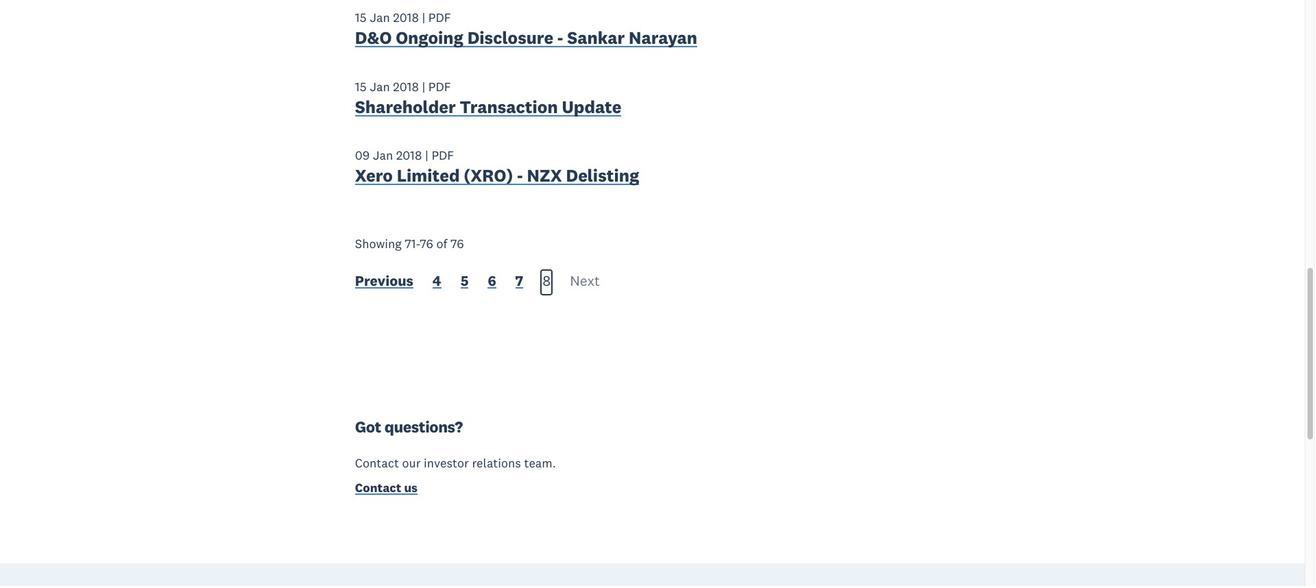Task type: vqa. For each thing, say whether or not it's contained in the screenshot.
Xero's 2018
yes



Task type: describe. For each thing, give the bounding box(es) containing it.
pdf for limited
[[432, 148, 454, 164]]

sankar
[[567, 27, 625, 49]]

7 button
[[516, 272, 523, 293]]

jan for d&o
[[370, 10, 390, 26]]

team.
[[524, 455, 556, 471]]

limited
[[397, 165, 460, 187]]

of
[[437, 236, 448, 252]]

d&o
[[355, 27, 392, 49]]

4
[[433, 272, 442, 290]]

- for (xro)
[[517, 165, 523, 187]]

got questions?
[[355, 417, 463, 437]]

contact us
[[355, 480, 418, 496]]

previous button
[[355, 272, 414, 293]]

d&o ongoing disclosure - sankar narayan link
[[355, 27, 698, 52]]

15 for shareholder
[[355, 79, 367, 95]]

1 76 from the left
[[420, 236, 433, 252]]

transaction
[[460, 96, 558, 118]]

8 button
[[543, 272, 551, 293]]

jan for xero
[[373, 148, 393, 164]]

update
[[562, 96, 622, 118]]

disclosure
[[468, 27, 554, 49]]

questions?
[[385, 417, 463, 437]]

5
[[461, 272, 469, 290]]

2018 for xero
[[396, 148, 422, 164]]

0 horizontal spatial -
[[416, 236, 420, 252]]

xero
[[355, 165, 393, 187]]

15 jan 2018 | pdf shareholder transaction update
[[355, 79, 622, 118]]

(xro)
[[464, 165, 513, 187]]

6 button
[[488, 272, 496, 293]]

got
[[355, 417, 381, 437]]

2 76 from the left
[[451, 236, 464, 252]]

contact for contact our investor relations team.
[[355, 455, 399, 471]]

contact us link
[[355, 480, 418, 499]]

pdf for ongoing
[[429, 10, 451, 26]]

2018 for shareholder
[[393, 79, 419, 95]]

pdf for transaction
[[429, 79, 451, 95]]

5 button
[[461, 272, 469, 293]]



Task type: locate. For each thing, give the bounding box(es) containing it.
2 vertical spatial pdf
[[432, 148, 454, 164]]

pdf inside the 09 jan 2018 | pdf xero limited (xro) - nzx delisting
[[432, 148, 454, 164]]

76 left of
[[420, 236, 433, 252]]

0 vertical spatial 15
[[355, 10, 367, 26]]

next
[[570, 272, 600, 290]]

2018 up ongoing
[[393, 10, 419, 26]]

2018 up shareholder
[[393, 79, 419, 95]]

1 vertical spatial contact
[[355, 480, 402, 496]]

15 for d&o
[[355, 10, 367, 26]]

15 up d&o
[[355, 10, 367, 26]]

0 vertical spatial jan
[[370, 10, 390, 26]]

delisting
[[566, 165, 640, 187]]

| for ongoing
[[422, 10, 426, 26]]

showing 71 - 76 of 76
[[355, 236, 464, 252]]

0 vertical spatial pdf
[[429, 10, 451, 26]]

2 contact from the top
[[355, 480, 402, 496]]

next button
[[570, 272, 600, 293]]

4 button
[[433, 272, 442, 293]]

1 vertical spatial 2018
[[393, 79, 419, 95]]

76 right of
[[451, 236, 464, 252]]

1 horizontal spatial -
[[517, 165, 523, 187]]

15 up shareholder
[[355, 79, 367, 95]]

jan up d&o
[[370, 10, 390, 26]]

pdf up shareholder
[[429, 79, 451, 95]]

1 vertical spatial 15
[[355, 79, 367, 95]]

2018 up "limited"
[[396, 148, 422, 164]]

contact up contact us
[[355, 455, 399, 471]]

1 vertical spatial -
[[517, 165, 523, 187]]

0 vertical spatial contact
[[355, 455, 399, 471]]

| for transaction
[[422, 79, 426, 95]]

0 horizontal spatial 76
[[420, 236, 433, 252]]

6
[[488, 272, 496, 290]]

-
[[558, 27, 564, 49], [517, 165, 523, 187], [416, 236, 420, 252]]

15 inside 15 jan 2018 | pdf d&o ongoing disclosure - sankar narayan
[[355, 10, 367, 26]]

our
[[402, 455, 421, 471]]

contact left us
[[355, 480, 402, 496]]

76
[[420, 236, 433, 252], [451, 236, 464, 252]]

- left sankar in the top of the page
[[558, 27, 564, 49]]

us
[[404, 480, 418, 496]]

pdf up ongoing
[[429, 10, 451, 26]]

09 jan 2018 | pdf xero limited (xro) - nzx delisting
[[355, 148, 640, 187]]

7
[[516, 272, 523, 290]]

- left nzx
[[517, 165, 523, 187]]

contact
[[355, 455, 399, 471], [355, 480, 402, 496]]

- left of
[[416, 236, 420, 252]]

| up shareholder
[[422, 79, 426, 95]]

15
[[355, 10, 367, 26], [355, 79, 367, 95]]

xero limited (xro) - nzx delisting link
[[355, 165, 640, 190]]

- inside 15 jan 2018 | pdf d&o ongoing disclosure - sankar narayan
[[558, 27, 564, 49]]

2 horizontal spatial -
[[558, 27, 564, 49]]

1 15 from the top
[[355, 10, 367, 26]]

2 vertical spatial 2018
[[396, 148, 422, 164]]

8
[[543, 272, 551, 290]]

1 vertical spatial pdf
[[429, 79, 451, 95]]

investor
[[424, 455, 469, 471]]

0 vertical spatial 2018
[[393, 10, 419, 26]]

- inside the 09 jan 2018 | pdf xero limited (xro) - nzx delisting
[[517, 165, 523, 187]]

| up ongoing
[[422, 10, 426, 26]]

| inside the 09 jan 2018 | pdf xero limited (xro) - nzx delisting
[[425, 148, 429, 164]]

jan inside 15 jan 2018 | pdf shareholder transaction update
[[370, 79, 390, 95]]

contact for contact us
[[355, 480, 402, 496]]

jan right 09
[[373, 148, 393, 164]]

ongoing
[[396, 27, 464, 49]]

pdf inside 15 jan 2018 | pdf d&o ongoing disclosure - sankar narayan
[[429, 10, 451, 26]]

2018 inside the 09 jan 2018 | pdf xero limited (xro) - nzx delisting
[[396, 148, 422, 164]]

2 15 from the top
[[355, 79, 367, 95]]

09
[[355, 148, 370, 164]]

2018 for d&o
[[393, 10, 419, 26]]

| for limited
[[425, 148, 429, 164]]

15 jan 2018 | pdf d&o ongoing disclosure - sankar narayan
[[355, 10, 698, 49]]

jan for shareholder
[[370, 79, 390, 95]]

1 vertical spatial jan
[[370, 79, 390, 95]]

pdf up "limited"
[[432, 148, 454, 164]]

0 vertical spatial -
[[558, 27, 564, 49]]

jan inside 15 jan 2018 | pdf d&o ongoing disclosure - sankar narayan
[[370, 10, 390, 26]]

shareholder
[[355, 96, 456, 118]]

jan inside the 09 jan 2018 | pdf xero limited (xro) - nzx delisting
[[373, 148, 393, 164]]

nzx
[[527, 165, 562, 187]]

1 contact from the top
[[355, 455, 399, 471]]

71
[[405, 236, 416, 252]]

2018 inside 15 jan 2018 | pdf shareholder transaction update
[[393, 79, 419, 95]]

jan up shareholder
[[370, 79, 390, 95]]

2018
[[393, 10, 419, 26], [393, 79, 419, 95], [396, 148, 422, 164]]

- for disclosure
[[558, 27, 564, 49]]

showing
[[355, 236, 402, 252]]

2 vertical spatial -
[[416, 236, 420, 252]]

relations
[[472, 455, 521, 471]]

0 vertical spatial |
[[422, 10, 426, 26]]

15 inside 15 jan 2018 | pdf shareholder transaction update
[[355, 79, 367, 95]]

1 horizontal spatial 76
[[451, 236, 464, 252]]

|
[[422, 10, 426, 26], [422, 79, 426, 95], [425, 148, 429, 164]]

shareholder transaction update link
[[355, 96, 622, 121]]

pdf inside 15 jan 2018 | pdf shareholder transaction update
[[429, 79, 451, 95]]

pdf
[[429, 10, 451, 26], [429, 79, 451, 95], [432, 148, 454, 164]]

2 vertical spatial jan
[[373, 148, 393, 164]]

| inside 15 jan 2018 | pdf d&o ongoing disclosure - sankar narayan
[[422, 10, 426, 26]]

jan
[[370, 10, 390, 26], [370, 79, 390, 95], [373, 148, 393, 164]]

1 vertical spatial |
[[422, 79, 426, 95]]

2 vertical spatial |
[[425, 148, 429, 164]]

2018 inside 15 jan 2018 | pdf d&o ongoing disclosure - sankar narayan
[[393, 10, 419, 26]]

contact our investor relations team.
[[355, 455, 556, 471]]

| up "limited"
[[425, 148, 429, 164]]

| inside 15 jan 2018 | pdf shareholder transaction update
[[422, 79, 426, 95]]

previous
[[355, 272, 414, 290]]

narayan
[[629, 27, 698, 49]]



